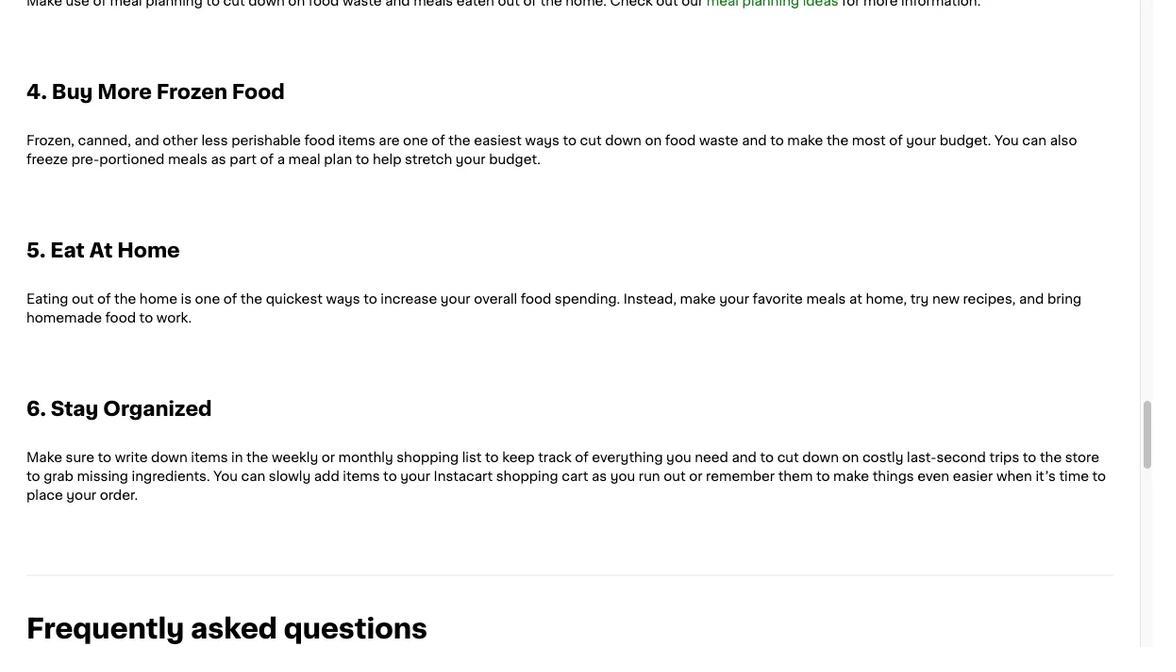 Task type: locate. For each thing, give the bounding box(es) containing it.
portioned
[[99, 152, 165, 166]]

0 vertical spatial cut
[[580, 134, 602, 147]]

you left also
[[995, 134, 1019, 147]]

place
[[26, 489, 63, 502]]

1 horizontal spatial meals
[[807, 292, 846, 305]]

1 horizontal spatial on
[[842, 451, 859, 464]]

2 horizontal spatial make
[[834, 470, 869, 483]]

1 horizontal spatial you
[[995, 134, 1019, 147]]

0 horizontal spatial can
[[241, 470, 265, 483]]

you inside make sure to write down items in the weekly or monthly shopping list to keep track of everything you need and to cut down on costly last-second trips to the store to grab missing ingredients. you can slowly add items to your instacart shopping cart as you run out or remember them to make things even easier when it's time to place your order.
[[213, 470, 238, 483]]

1 vertical spatial make
[[680, 292, 716, 305]]

0 vertical spatial can
[[1023, 134, 1047, 147]]

to up when
[[1023, 451, 1037, 464]]

1 horizontal spatial can
[[1023, 134, 1047, 147]]

0 vertical spatial out
[[72, 292, 94, 305]]

1 horizontal spatial shopping
[[496, 470, 559, 483]]

2 vertical spatial make
[[834, 470, 869, 483]]

food
[[304, 134, 335, 147], [665, 134, 696, 147], [521, 292, 552, 305], [105, 311, 136, 324]]

at
[[850, 292, 863, 305]]

track
[[538, 451, 572, 464]]

out right run at the right of the page
[[664, 470, 686, 483]]

down
[[605, 134, 642, 147], [151, 451, 188, 464], [803, 451, 839, 464]]

more
[[98, 82, 152, 102]]

1 vertical spatial cut
[[777, 451, 799, 464]]

0 vertical spatial budget.
[[940, 134, 992, 147]]

can left also
[[1023, 134, 1047, 147]]

can inside make sure to write down items in the weekly or monthly shopping list to keep track of everything you need and to cut down on costly last-second trips to the store to grab missing ingredients. you can slowly add items to your instacart shopping cart as you run out or remember them to make things even easier when it's time to place your order.
[[241, 470, 265, 483]]

and left bring at the top right
[[1019, 292, 1044, 305]]

one inside the frozen, canned, and other less perishable food items are one of the easiest ways to cut down on food waste and to make the most of your budget. you can also freeze pre-portioned meals as part of a meal plan to help stretch your budget.
[[403, 134, 428, 147]]

missing
[[77, 470, 128, 483]]

ways inside the frozen, canned, and other less perishable food items are one of the easiest ways to cut down on food waste and to make the most of your budget. you can also freeze pre-portioned meals as part of a meal plan to help stretch your budget.
[[525, 134, 560, 147]]

1 horizontal spatial cut
[[777, 451, 799, 464]]

0 horizontal spatial on
[[645, 134, 662, 147]]

you down in
[[213, 470, 238, 483]]

to
[[563, 134, 577, 147], [770, 134, 784, 147], [356, 152, 369, 166], [364, 292, 377, 305], [139, 311, 153, 324], [98, 451, 112, 464], [485, 451, 499, 464], [760, 451, 774, 464], [1023, 451, 1037, 464], [26, 470, 40, 483], [383, 470, 397, 483], [816, 470, 830, 483], [1093, 470, 1106, 483]]

make inside the frozen, canned, and other less perishable food items are one of the easiest ways to cut down on food waste and to make the most of your budget. you can also freeze pre-portioned meals as part of a meal plan to help stretch your budget.
[[788, 134, 823, 147]]

1 vertical spatial you
[[610, 470, 636, 483]]

frequently
[[26, 615, 184, 642]]

easier
[[953, 470, 993, 483]]

0 vertical spatial you
[[995, 134, 1019, 147]]

to right easiest
[[563, 134, 577, 147]]

you
[[667, 451, 692, 464], [610, 470, 636, 483]]

0 horizontal spatial one
[[195, 292, 220, 305]]

can
[[1023, 134, 1047, 147], [241, 470, 265, 483]]

on inside make sure to write down items in the weekly or monthly shopping list to keep track of everything you need and to cut down on costly last-second trips to the store to grab missing ingredients. you can slowly add items to your instacart shopping cart as you run out or remember them to make things even easier when it's time to place your order.
[[842, 451, 859, 464]]

of up cart
[[575, 451, 589, 464]]

0 vertical spatial items
[[338, 134, 376, 147]]

0 vertical spatial as
[[211, 152, 226, 166]]

one right is
[[195, 292, 220, 305]]

0 vertical spatial or
[[322, 451, 335, 464]]

try
[[911, 292, 929, 305]]

of left the a
[[260, 152, 274, 166]]

you down everything at the right of page
[[610, 470, 636, 483]]

meals left 'at'
[[807, 292, 846, 305]]

0 horizontal spatial make
[[680, 292, 716, 305]]

on left "costly"
[[842, 451, 859, 464]]

or up add
[[322, 451, 335, 464]]

costly
[[863, 451, 904, 464]]

and up 'portioned'
[[134, 134, 159, 147]]

can down in
[[241, 470, 265, 483]]

your
[[907, 134, 937, 147], [456, 152, 486, 166], [441, 292, 471, 305], [720, 292, 750, 305], [400, 470, 430, 483], [66, 489, 96, 502]]

0 horizontal spatial meals
[[168, 152, 208, 166]]

1 horizontal spatial budget.
[[940, 134, 992, 147]]

overall
[[474, 292, 517, 305]]

keep
[[502, 451, 535, 464]]

your down easiest
[[456, 152, 486, 166]]

one inside eating out of the home is one of the quickest ways to increase your overall food spending. instead, make your favorite meals at home, try new recipes, and bring homemade food to work.
[[195, 292, 220, 305]]

time
[[1060, 470, 1089, 483]]

cut right easiest
[[580, 134, 602, 147]]

1 horizontal spatial as
[[592, 470, 607, 483]]

on left waste at the top
[[645, 134, 662, 147]]

one up the stretch at top
[[403, 134, 428, 147]]

1 vertical spatial ways
[[326, 292, 360, 305]]

items left in
[[191, 451, 228, 464]]

monthly
[[339, 451, 393, 464]]

slowly
[[269, 470, 311, 483]]

meals
[[168, 152, 208, 166], [807, 292, 846, 305]]

items
[[338, 134, 376, 147], [191, 451, 228, 464], [343, 470, 380, 483]]

store
[[1066, 451, 1100, 464]]

the left most
[[827, 134, 849, 147]]

ways right easiest
[[525, 134, 560, 147]]

0 vertical spatial meals
[[168, 152, 208, 166]]

0 vertical spatial on
[[645, 134, 662, 147]]

one
[[403, 134, 428, 147], [195, 292, 220, 305]]

things
[[873, 470, 914, 483]]

1 horizontal spatial make
[[788, 134, 823, 147]]

1 horizontal spatial out
[[664, 470, 686, 483]]

make down "costly"
[[834, 470, 869, 483]]

to right list
[[485, 451, 499, 464]]

frozen, canned, and other less perishable food items are one of the easiest ways to cut down on food waste and to make the most of your budget. you can also freeze pre-portioned meals as part of a meal plan to help stretch your budget.
[[26, 134, 1078, 166]]

freeze
[[26, 152, 68, 166]]

and inside eating out of the home is one of the quickest ways to increase your overall food spending. instead, make your favorite meals at home, try new recipes, and bring homemade food to work.
[[1019, 292, 1044, 305]]

the
[[449, 134, 471, 147], [827, 134, 849, 147], [114, 292, 136, 305], [241, 292, 263, 305], [246, 451, 268, 464], [1040, 451, 1062, 464]]

2 vertical spatial items
[[343, 470, 380, 483]]

1 vertical spatial items
[[191, 451, 228, 464]]

budget.
[[940, 134, 992, 147], [489, 152, 541, 166]]

weekly
[[272, 451, 318, 464]]

asked
[[191, 615, 277, 642]]

ways right quickest
[[326, 292, 360, 305]]

favorite
[[753, 292, 803, 305]]

shopping
[[397, 451, 459, 464], [496, 470, 559, 483]]

0 horizontal spatial you
[[610, 470, 636, 483]]

5.
[[26, 241, 46, 261]]

list
[[462, 451, 482, 464]]

to down make
[[26, 470, 40, 483]]

0 horizontal spatial budget.
[[489, 152, 541, 166]]

to right plan
[[356, 152, 369, 166]]

1 vertical spatial one
[[195, 292, 220, 305]]

1 vertical spatial out
[[664, 470, 686, 483]]

shopping up instacart
[[397, 451, 459, 464]]

home
[[140, 292, 177, 305]]

of
[[432, 134, 445, 147], [889, 134, 903, 147], [260, 152, 274, 166], [97, 292, 111, 305], [224, 292, 237, 305], [575, 451, 589, 464]]

0 horizontal spatial shopping
[[397, 451, 459, 464]]

out
[[72, 292, 94, 305], [664, 470, 686, 483]]

1 vertical spatial on
[[842, 451, 859, 464]]

0 horizontal spatial cut
[[580, 134, 602, 147]]

increase
[[381, 292, 437, 305]]

items up plan
[[338, 134, 376, 147]]

everything
[[592, 451, 663, 464]]

as
[[211, 152, 226, 166], [592, 470, 607, 483]]

to up missing
[[98, 451, 112, 464]]

0 vertical spatial one
[[403, 134, 428, 147]]

your left favorite
[[720, 292, 750, 305]]

shopping down the keep
[[496, 470, 559, 483]]

cut
[[580, 134, 602, 147], [777, 451, 799, 464]]

as down less
[[211, 152, 226, 166]]

0 vertical spatial ways
[[525, 134, 560, 147]]

make left most
[[788, 134, 823, 147]]

meal
[[288, 152, 321, 166]]

as inside the frozen, canned, and other less perishable food items are one of the easiest ways to cut down on food waste and to make the most of your budget. you can also freeze pre-portioned meals as part of a meal plan to help stretch your budget.
[[211, 152, 226, 166]]

you
[[995, 134, 1019, 147], [213, 470, 238, 483]]

1 vertical spatial you
[[213, 470, 238, 483]]

0 horizontal spatial as
[[211, 152, 226, 166]]

home
[[117, 241, 180, 261]]

1 horizontal spatial one
[[403, 134, 428, 147]]

make right instead,
[[680, 292, 716, 305]]

to right waste at the top
[[770, 134, 784, 147]]

0 horizontal spatial out
[[72, 292, 94, 305]]

quickest
[[266, 292, 323, 305]]

0 horizontal spatial or
[[322, 451, 335, 464]]

2 horizontal spatial down
[[803, 451, 839, 464]]

1 vertical spatial as
[[592, 470, 607, 483]]

ways inside eating out of the home is one of the quickest ways to increase your overall food spending. instead, make your favorite meals at home, try new recipes, and bring homemade food to work.
[[326, 292, 360, 305]]

0 horizontal spatial ways
[[326, 292, 360, 305]]

1 horizontal spatial you
[[667, 451, 692, 464]]

1 vertical spatial or
[[689, 470, 703, 483]]

make
[[788, 134, 823, 147], [680, 292, 716, 305], [834, 470, 869, 483]]

stay
[[51, 399, 99, 419]]

most
[[852, 134, 886, 147]]

0 vertical spatial you
[[667, 451, 692, 464]]

0 vertical spatial make
[[788, 134, 823, 147]]

out up "homemade" in the left of the page
[[72, 292, 94, 305]]

bring
[[1048, 292, 1082, 305]]

and
[[134, 134, 159, 147], [742, 134, 767, 147], [1019, 292, 1044, 305], [732, 451, 757, 464]]

you left need
[[667, 451, 692, 464]]

or down need
[[689, 470, 703, 483]]

1 horizontal spatial ways
[[525, 134, 560, 147]]

make inside make sure to write down items in the weekly or monthly shopping list to keep track of everything you need and to cut down on costly last-second trips to the store to grab missing ingredients. you can slowly add items to your instacart shopping cart as you run out or remember them to make things even easier when it's time to place your order.
[[834, 470, 869, 483]]

meals down other
[[168, 152, 208, 166]]

items down monthly
[[343, 470, 380, 483]]

and up the remember
[[732, 451, 757, 464]]

0 vertical spatial shopping
[[397, 451, 459, 464]]

or
[[322, 451, 335, 464], [689, 470, 703, 483]]

questions
[[284, 615, 428, 642]]

1 vertical spatial shopping
[[496, 470, 559, 483]]

cut inside make sure to write down items in the weekly or monthly shopping list to keep track of everything you need and to cut down on costly last-second trips to the store to grab missing ingredients. you can slowly add items to your instacart shopping cart as you run out or remember them to make things even easier when it's time to place your order.
[[777, 451, 799, 464]]

0 horizontal spatial you
[[213, 470, 238, 483]]

add
[[314, 470, 340, 483]]

1 horizontal spatial down
[[605, 134, 642, 147]]

1 vertical spatial can
[[241, 470, 265, 483]]

as right cart
[[592, 470, 607, 483]]

1 vertical spatial meals
[[807, 292, 846, 305]]

of right most
[[889, 134, 903, 147]]

cut up them
[[777, 451, 799, 464]]



Task type: describe. For each thing, give the bounding box(es) containing it.
you inside the frozen, canned, and other less perishable food items are one of the easiest ways to cut down on food waste and to make the most of your budget. you can also freeze pre-portioned meals as part of a meal plan to help stretch your budget.
[[995, 134, 1019, 147]]

less
[[201, 134, 228, 147]]

help
[[373, 152, 402, 166]]

also
[[1050, 134, 1078, 147]]

organized
[[103, 399, 212, 419]]

to up the remember
[[760, 451, 774, 464]]

meals inside the frozen, canned, and other less perishable food items are one of the easiest ways to cut down on food waste and to make the most of your budget. you can also freeze pre-portioned meals as part of a meal plan to help stretch your budget.
[[168, 152, 208, 166]]

recipes,
[[963, 292, 1016, 305]]

your left instacart
[[400, 470, 430, 483]]

homemade
[[26, 311, 102, 324]]

ingredients.
[[132, 470, 210, 483]]

food left work.
[[105, 311, 136, 324]]

grab
[[44, 470, 74, 483]]

4. buy more frozen food
[[26, 82, 285, 102]]

6.
[[26, 399, 46, 419]]

food up meal
[[304, 134, 335, 147]]

at
[[89, 241, 113, 261]]

out inside make sure to write down items in the weekly or monthly shopping list to keep track of everything you need and to cut down on costly last-second trips to the store to grab missing ingredients. you can slowly add items to your instacart shopping cart as you run out or remember them to make things even easier when it's time to place your order.
[[664, 470, 686, 483]]

5. eat at home
[[26, 241, 180, 261]]

buy
[[52, 82, 93, 102]]

a
[[277, 152, 285, 166]]

frozen
[[156, 82, 227, 102]]

are
[[379, 134, 400, 147]]

last-
[[907, 451, 937, 464]]

sure
[[66, 451, 94, 464]]

instacart
[[434, 470, 493, 483]]

to left "increase"
[[364, 292, 377, 305]]

home,
[[866, 292, 907, 305]]

trips
[[990, 451, 1020, 464]]

easiest
[[474, 134, 522, 147]]

items inside the frozen, canned, and other less perishable food items are one of the easiest ways to cut down on food waste and to make the most of your budget. you can also freeze pre-portioned meals as part of a meal plan to help stretch your budget.
[[338, 134, 376, 147]]

perishable
[[231, 134, 301, 147]]

in
[[231, 451, 243, 464]]

1 horizontal spatial or
[[689, 470, 703, 483]]

of up "homemade" in the left of the page
[[97, 292, 111, 305]]

4.
[[26, 82, 47, 102]]

down inside the frozen, canned, and other less perishable food items are one of the easiest ways to cut down on food waste and to make the most of your budget. you can also freeze pre-portioned meals as part of a meal plan to help stretch your budget.
[[605, 134, 642, 147]]

to down home
[[139, 311, 153, 324]]

the left home
[[114, 292, 136, 305]]

make inside eating out of the home is one of the quickest ways to increase your overall food spending. instead, make your favorite meals at home, try new recipes, and bring homemade food to work.
[[680, 292, 716, 305]]

6. stay organized
[[26, 399, 212, 419]]

cut inside the frozen, canned, and other less perishable food items are one of the easiest ways to cut down on food waste and to make the most of your budget. you can also freeze pre-portioned meals as part of a meal plan to help stretch your budget.
[[580, 134, 602, 147]]

to right them
[[816, 470, 830, 483]]

need
[[695, 451, 729, 464]]

of inside make sure to write down items in the weekly or monthly shopping list to keep track of everything you need and to cut down on costly last-second trips to the store to grab missing ingredients. you can slowly add items to your instacart shopping cart as you run out or remember them to make things even easier when it's time to place your order.
[[575, 451, 589, 464]]

eating out of the home is one of the quickest ways to increase your overall food spending. instead, make your favorite meals at home, try new recipes, and bring homemade food to work.
[[26, 292, 1082, 324]]

of right is
[[224, 292, 237, 305]]

spending.
[[555, 292, 620, 305]]

remember
[[706, 470, 775, 483]]

make sure to write down items in the weekly or monthly shopping list to keep track of everything you need and to cut down on costly last-second trips to the store to grab missing ingredients. you can slowly add items to your instacart shopping cart as you run out or remember them to make things even easier when it's time to place your order.
[[26, 451, 1106, 502]]

pre-
[[71, 152, 99, 166]]

eat
[[50, 241, 85, 261]]

order.
[[100, 489, 138, 502]]

other
[[163, 134, 198, 147]]

food
[[232, 82, 285, 102]]

even
[[918, 470, 950, 483]]

is
[[181, 292, 192, 305]]

0 horizontal spatial down
[[151, 451, 188, 464]]

on inside the frozen, canned, and other less perishable food items are one of the easiest ways to cut down on food waste and to make the most of your budget. you can also freeze pre-portioned meals as part of a meal plan to help stretch your budget.
[[645, 134, 662, 147]]

food right overall
[[521, 292, 552, 305]]

to right time
[[1093, 470, 1106, 483]]

make
[[26, 451, 62, 464]]

frozen,
[[26, 134, 74, 147]]

out inside eating out of the home is one of the quickest ways to increase your overall food spending. instead, make your favorite meals at home, try new recipes, and bring homemade food to work.
[[72, 292, 94, 305]]

eating
[[26, 292, 68, 305]]

stretch
[[405, 152, 452, 166]]

the left quickest
[[241, 292, 263, 305]]

second
[[937, 451, 986, 464]]

cart
[[562, 470, 589, 483]]

part
[[230, 152, 257, 166]]

the right in
[[246, 451, 268, 464]]

it's
[[1036, 470, 1056, 483]]

when
[[997, 470, 1033, 483]]

food left waste at the top
[[665, 134, 696, 147]]

as inside make sure to write down items in the weekly or monthly shopping list to keep track of everything you need and to cut down on costly last-second trips to the store to grab missing ingredients. you can slowly add items to your instacart shopping cart as you run out or remember them to make things even easier when it's time to place your order.
[[592, 470, 607, 483]]

the up the stretch at top
[[449, 134, 471, 147]]

to down monthly
[[383, 470, 397, 483]]

waste
[[699, 134, 739, 147]]

and right waste at the top
[[742, 134, 767, 147]]

the up it's on the right of the page
[[1040, 451, 1062, 464]]

work.
[[156, 311, 192, 324]]

meals inside eating out of the home is one of the quickest ways to increase your overall food spending. instead, make your favorite meals at home, try new recipes, and bring homemade food to work.
[[807, 292, 846, 305]]

your down missing
[[66, 489, 96, 502]]

run
[[639, 470, 660, 483]]

your left overall
[[441, 292, 471, 305]]

them
[[778, 470, 813, 483]]

canned,
[[78, 134, 131, 147]]

frequently asked questions
[[26, 615, 428, 642]]

of up the stretch at top
[[432, 134, 445, 147]]

plan
[[324, 152, 352, 166]]

instead,
[[624, 292, 677, 305]]

new
[[933, 292, 960, 305]]

write
[[115, 451, 148, 464]]

can inside the frozen, canned, and other less perishable food items are one of the easiest ways to cut down on food waste and to make the most of your budget. you can also freeze pre-portioned meals as part of a meal plan to help stretch your budget.
[[1023, 134, 1047, 147]]

1 vertical spatial budget.
[[489, 152, 541, 166]]

your right most
[[907, 134, 937, 147]]

and inside make sure to write down items in the weekly or monthly shopping list to keep track of everything you need and to cut down on costly last-second trips to the store to grab missing ingredients. you can slowly add items to your instacart shopping cart as you run out or remember them to make things even easier when it's time to place your order.
[[732, 451, 757, 464]]



Task type: vqa. For each thing, say whether or not it's contained in the screenshot.
4. Buy More Frozen Food
yes



